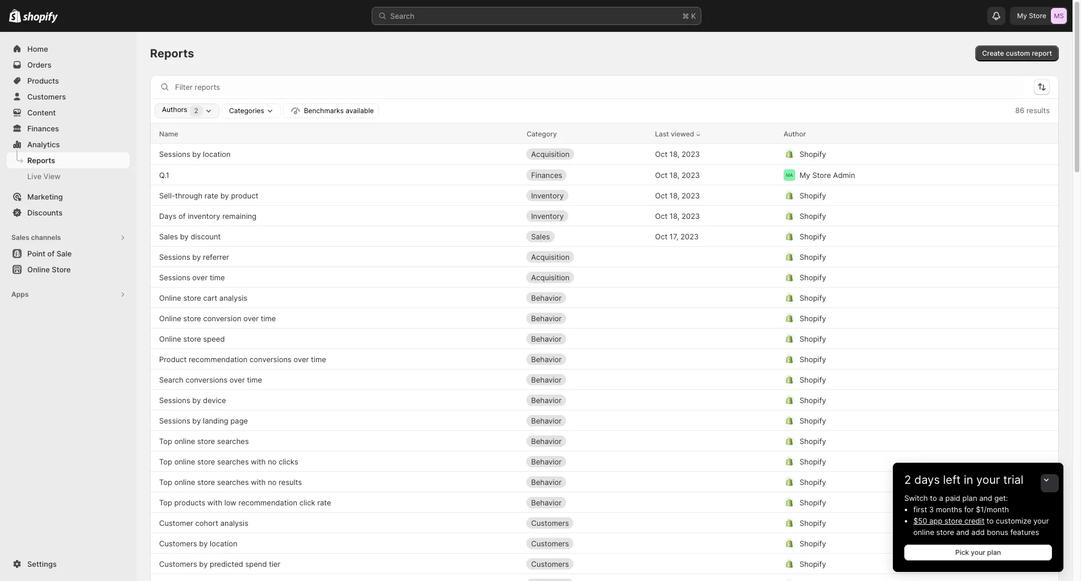 Task type: vqa. For each thing, say whether or not it's contained in the screenshot.


Task type: locate. For each thing, give the bounding box(es) containing it.
store inside cell
[[813, 170, 832, 179]]

0 vertical spatial inventory cell
[[527, 186, 646, 204]]

11 shopify from the top
[[800, 375, 827, 384]]

11 shopify cell from the top
[[784, 371, 1023, 389]]

store left the speed
[[183, 334, 201, 343]]

1 horizontal spatial shopify image
[[23, 12, 58, 23]]

sessions by referrer
[[159, 252, 229, 261]]

17 shopify cell from the top
[[784, 493, 1023, 512]]

top for top online store searches with no results
[[159, 477, 172, 487]]

18, for location
[[670, 150, 680, 159]]

app
[[930, 516, 943, 526]]

store down $50 app store credit
[[937, 528, 955, 537]]

my right my store admin icon
[[800, 170, 811, 179]]

1 vertical spatial with
[[251, 477, 266, 487]]

1 horizontal spatial plan
[[988, 548, 1002, 557]]

row containing sessions by location
[[150, 144, 1060, 164]]

sales inside the sales by discount link
[[159, 232, 178, 241]]

no inside "link"
[[268, 457, 277, 466]]

sessions up sessions by landing page
[[159, 396, 190, 405]]

20 shopify cell from the top
[[784, 555, 1023, 573]]

86
[[1016, 106, 1025, 115]]

finances
[[27, 124, 59, 133], [531, 170, 563, 179]]

oct for location
[[656, 150, 668, 159]]

2 searches from the top
[[217, 457, 249, 466]]

shopify for search conversions over time
[[800, 375, 827, 384]]

9 shopify cell from the top
[[784, 330, 1023, 348]]

pick your plan
[[956, 548, 1002, 557]]

0 horizontal spatial to
[[931, 494, 938, 503]]

behavior cell for sessions by device
[[527, 391, 646, 409]]

sessions down the sales by discount link
[[159, 252, 190, 261]]

results down clicks
[[279, 477, 302, 487]]

customers cell
[[527, 514, 646, 532], [527, 534, 646, 553], [527, 555, 646, 573]]

oct for inventory
[[656, 211, 668, 220]]

conversion
[[203, 314, 241, 323]]

category
[[527, 129, 557, 138]]

oct 17, 2023
[[656, 232, 699, 241]]

0 vertical spatial plan
[[963, 494, 978, 503]]

acquisition cell
[[527, 145, 646, 163], [527, 248, 646, 266], [527, 268, 646, 286]]

customer cohort analysis
[[159, 518, 249, 528]]

sessions for sessions by landing page
[[159, 416, 190, 425]]

2 behavior from the top
[[531, 314, 562, 323]]

your up 'features'
[[1034, 516, 1050, 526]]

your right pick
[[971, 548, 986, 557]]

8 shopify cell from the top
[[784, 309, 1023, 327]]

row containing days of inventory remaining
[[150, 205, 1060, 226]]

apps
[[11, 290, 29, 299]]

0 horizontal spatial results
[[279, 477, 302, 487]]

0 vertical spatial inventory
[[531, 191, 564, 200]]

5 behavior cell from the top
[[527, 371, 646, 389]]

rate up days of inventory remaining 'link'
[[205, 191, 218, 200]]

inventory cell
[[527, 186, 646, 204], [527, 207, 646, 225]]

my store admin cell
[[784, 166, 1023, 184]]

2 customers cell from the top
[[527, 534, 646, 553]]

13 row from the top
[[150, 369, 1060, 390]]

4 oct 18, 2023 from the top
[[656, 211, 700, 220]]

0 horizontal spatial my
[[800, 170, 811, 179]]

online up the products
[[174, 477, 195, 487]]

oct for rate
[[656, 191, 668, 200]]

2 vertical spatial store
[[52, 265, 71, 274]]

online store cart analysis
[[159, 293, 247, 302]]

shopify cell for online store conversion over time
[[784, 309, 1023, 327]]

0 horizontal spatial sales
[[11, 233, 29, 242]]

my store admin image
[[784, 169, 795, 181]]

10 row from the top
[[150, 308, 1060, 328]]

for
[[965, 505, 974, 514]]

8 shopify from the top
[[800, 314, 827, 323]]

top online store searches with no results link
[[159, 476, 302, 488]]

behavior cell for online store speed
[[527, 330, 646, 348]]

of inside "link"
[[47, 249, 55, 258]]

7 shopify cell from the top
[[784, 289, 1023, 307]]

inventory cell down finances cell
[[527, 186, 646, 204]]

top online store searches with no clicks link
[[159, 456, 298, 467]]

2 days left in your trial
[[905, 473, 1024, 487]]

1 vertical spatial customers cell
[[527, 534, 646, 553]]

store inside online store speed link
[[183, 334, 201, 343]]

by inside "link"
[[192, 252, 201, 261]]

store left my store image
[[1030, 11, 1047, 20]]

online up product
[[159, 334, 181, 343]]

store inside top online store searches with no clicks "link"
[[197, 457, 215, 466]]

finances down category button
[[531, 170, 563, 179]]

3 behavior from the top
[[531, 334, 562, 343]]

top online store searches with no clicks
[[159, 457, 298, 466]]

search inside list of reports table
[[159, 375, 184, 384]]

1 vertical spatial results
[[279, 477, 302, 487]]

sessions down name button
[[159, 150, 190, 159]]

results
[[1027, 106, 1050, 115], [279, 477, 302, 487]]

no up top products with low recommendation click rate
[[268, 477, 277, 487]]

shopify
[[800, 150, 827, 159], [800, 191, 827, 200], [800, 211, 827, 220], [800, 232, 827, 241], [800, 252, 827, 261], [800, 273, 827, 282], [800, 293, 827, 302], [800, 314, 827, 323], [800, 334, 827, 343], [800, 355, 827, 364], [800, 375, 827, 384], [800, 396, 827, 405], [800, 416, 827, 425], [800, 437, 827, 446], [800, 457, 827, 466], [800, 477, 827, 487], [800, 498, 827, 507], [800, 518, 827, 528], [800, 539, 827, 548], [800, 559, 827, 568]]

2 top from the top
[[159, 457, 172, 466]]

customers inside "link"
[[159, 539, 197, 548]]

your
[[977, 473, 1001, 487], [1034, 516, 1050, 526], [971, 548, 986, 557]]

online for top online store searches with no clicks
[[174, 457, 195, 466]]

author
[[784, 129, 806, 138]]

behavior for sessions by device
[[531, 396, 562, 405]]

inventory down finances cell
[[531, 191, 564, 200]]

store up the products
[[197, 477, 215, 487]]

acquisition for sessions by location
[[531, 150, 570, 159]]

by inside "link"
[[199, 539, 208, 548]]

online for top online store searches with no results
[[174, 477, 195, 487]]

19 shopify cell from the top
[[784, 534, 1023, 553]]

my inside the my store admin cell
[[800, 170, 811, 179]]

0 vertical spatial 2
[[194, 106, 198, 115]]

4 oct from the top
[[656, 211, 668, 220]]

2 sessions from the top
[[159, 252, 190, 261]]

location up predicted
[[210, 539, 238, 548]]

k
[[692, 11, 696, 20]]

location
[[203, 150, 231, 159], [210, 539, 238, 548]]

1 vertical spatial searches
[[217, 457, 249, 466]]

online down top online store searches
[[174, 457, 195, 466]]

paid
[[946, 494, 961, 503]]

13 shopify from the top
[[800, 416, 827, 425]]

4 18, from the top
[[670, 211, 680, 220]]

row containing online store speed
[[150, 328, 1060, 349]]

top for top online store searches with no clicks
[[159, 457, 172, 466]]

9 behavior from the top
[[531, 457, 562, 466]]

behavior for online store cart analysis
[[531, 293, 562, 302]]

discount
[[191, 232, 221, 241]]

store up the online store speed at the bottom
[[183, 314, 201, 323]]

store inside to customize your online store and add bonus features
[[937, 528, 955, 537]]

by for sales by discount
[[180, 232, 189, 241]]

16 shopify cell from the top
[[784, 473, 1023, 491]]

store left admin at the top of the page
[[813, 170, 832, 179]]

2 behavior cell from the top
[[527, 309, 646, 327]]

0 horizontal spatial cell
[[527, 575, 646, 581]]

1 vertical spatial no
[[268, 477, 277, 487]]

row containing top products with low recommendation click rate
[[150, 492, 1060, 512]]

top online store searches
[[159, 437, 249, 446]]

1 vertical spatial to
[[987, 516, 994, 526]]

8 behavior cell from the top
[[527, 432, 646, 450]]

row containing sessions by referrer
[[150, 246, 1060, 267]]

1 horizontal spatial search
[[390, 11, 415, 20]]

shopify for customers by location
[[800, 539, 827, 548]]

store inside top online store searches with no results link
[[197, 477, 215, 487]]

5 shopify cell from the top
[[784, 248, 1023, 266]]

1 horizontal spatial and
[[980, 494, 993, 503]]

2 vertical spatial your
[[971, 548, 986, 557]]

1 vertical spatial inventory cell
[[527, 207, 646, 225]]

by for customers by location
[[199, 539, 208, 548]]

and for store
[[957, 528, 970, 537]]

3 shopify cell from the top
[[784, 207, 1023, 225]]

1 horizontal spatial of
[[179, 211, 186, 220]]

0 vertical spatial results
[[1027, 106, 1050, 115]]

with for results
[[251, 477, 266, 487]]

no
[[268, 457, 277, 466], [268, 477, 277, 487]]

pick
[[956, 548, 970, 557]]

1 vertical spatial store
[[813, 170, 832, 179]]

1 vertical spatial finances
[[531, 170, 563, 179]]

sales
[[159, 232, 178, 241], [531, 232, 550, 241], [11, 233, 29, 242]]

1 vertical spatial conversions
[[186, 375, 228, 384]]

cart
[[203, 293, 217, 302]]

1 vertical spatial of
[[47, 249, 55, 258]]

13 shopify cell from the top
[[784, 411, 1023, 430]]

shopify image
[[9, 9, 21, 23], [23, 12, 58, 23]]

days
[[915, 473, 940, 487]]

7 row from the top
[[150, 246, 1060, 267]]

point of sale button
[[0, 246, 136, 262]]

online inside top online store searches with no clicks "link"
[[174, 457, 195, 466]]

8 behavior from the top
[[531, 437, 562, 446]]

store down top online store searches
[[197, 457, 215, 466]]

home
[[27, 44, 48, 53]]

$50 app store credit
[[914, 516, 985, 526]]

5 oct from the top
[[656, 232, 668, 241]]

2 inside dropdown button
[[905, 473, 912, 487]]

switch to a paid plan and get:
[[905, 494, 1009, 503]]

inventory for days of inventory remaining
[[531, 211, 564, 220]]

1 vertical spatial search
[[159, 375, 184, 384]]

sales by discount link
[[159, 231, 221, 242]]

0 vertical spatial store
[[1030, 11, 1047, 20]]

online down the sessions by landing page link
[[174, 437, 195, 446]]

3 oct 18, 2023 from the top
[[656, 191, 700, 200]]

1 vertical spatial acquisition cell
[[527, 248, 646, 266]]

shopify for customers by predicted spend tier
[[800, 559, 827, 568]]

searches
[[217, 437, 249, 446], [217, 457, 249, 466], [217, 477, 249, 487]]

⌘
[[683, 11, 690, 20]]

6 behavior cell from the top
[[527, 391, 646, 409]]

1 vertical spatial my
[[800, 170, 811, 179]]

0 vertical spatial acquisition cell
[[527, 145, 646, 163]]

14 shopify from the top
[[800, 437, 827, 446]]

sessions for sessions over time
[[159, 273, 190, 282]]

behavior
[[531, 293, 562, 302], [531, 314, 562, 323], [531, 334, 562, 343], [531, 355, 562, 364], [531, 375, 562, 384], [531, 396, 562, 405], [531, 416, 562, 425], [531, 437, 562, 446], [531, 457, 562, 466], [531, 477, 562, 487], [531, 498, 562, 507]]

0 horizontal spatial conversions
[[186, 375, 228, 384]]

1 acquisition cell from the top
[[527, 145, 646, 163]]

1 no from the top
[[268, 457, 277, 466]]

inventory cell up the sales cell
[[527, 207, 646, 225]]

reports down analytics
[[27, 156, 55, 165]]

online inside top online store searches link
[[174, 437, 195, 446]]

22 row from the top
[[150, 553, 1060, 574]]

shopify for online store conversion over time
[[800, 314, 827, 323]]

1 vertical spatial plan
[[988, 548, 1002, 557]]

12 shopify cell from the top
[[784, 391, 1023, 409]]

4 row from the top
[[150, 185, 1060, 205]]

of inside 'link'
[[179, 211, 186, 220]]

row containing sessions by landing page
[[150, 410, 1060, 431]]

2 vertical spatial acquisition
[[531, 273, 570, 282]]

with left clicks
[[251, 457, 266, 466]]

inventory up the sales cell
[[531, 211, 564, 220]]

and left add
[[957, 528, 970, 537]]

reports up authors
[[150, 47, 194, 60]]

sales inside the sales cell
[[531, 232, 550, 241]]

11 behavior cell from the top
[[527, 493, 646, 512]]

1 horizontal spatial cell
[[656, 575, 775, 581]]

0 vertical spatial rate
[[205, 191, 218, 200]]

0 horizontal spatial and
[[957, 528, 970, 537]]

with inside "link"
[[251, 457, 266, 466]]

0 vertical spatial of
[[179, 211, 186, 220]]

row containing name
[[150, 123, 1060, 144]]

and
[[980, 494, 993, 503], [957, 528, 970, 537]]

1 horizontal spatial conversions
[[250, 355, 292, 364]]

plan up for
[[963, 494, 978, 503]]

inventory cell for days of inventory remaining
[[527, 207, 646, 225]]

behavior cell
[[527, 289, 646, 307], [527, 309, 646, 327], [527, 330, 646, 348], [527, 350, 646, 368], [527, 371, 646, 389], [527, 391, 646, 409], [527, 411, 646, 430], [527, 432, 646, 450], [527, 452, 646, 471], [527, 473, 646, 491], [527, 493, 646, 512]]

store inside button
[[52, 265, 71, 274]]

9 behavior cell from the top
[[527, 452, 646, 471]]

sessions down sessions by device link
[[159, 416, 190, 425]]

3 acquisition cell from the top
[[527, 268, 646, 286]]

shopify cell for product recommendation conversions over time
[[784, 350, 1023, 368]]

landing
[[203, 416, 228, 425]]

online down the $50
[[914, 528, 935, 537]]

9 row from the top
[[150, 287, 1060, 308]]

0 vertical spatial your
[[977, 473, 1001, 487]]

online
[[174, 437, 195, 446], [174, 457, 195, 466], [174, 477, 195, 487], [914, 528, 935, 537]]

2 vertical spatial searches
[[217, 477, 249, 487]]

1 vertical spatial recommendation
[[239, 498, 298, 507]]

no left clicks
[[268, 457, 277, 466]]

behavior for sessions by landing page
[[531, 416, 562, 425]]

top inside "link"
[[159, 457, 172, 466]]

top
[[159, 437, 172, 446], [159, 457, 172, 466], [159, 477, 172, 487], [159, 498, 172, 507]]

your inside dropdown button
[[977, 473, 1001, 487]]

0 horizontal spatial of
[[47, 249, 55, 258]]

2 vertical spatial with
[[208, 498, 222, 507]]

shopify cell for top online store searches with no clicks
[[784, 452, 1023, 471]]

analysis right cart
[[219, 293, 247, 302]]

shopify cell for online store speed
[[784, 330, 1023, 348]]

0 vertical spatial conversions
[[250, 355, 292, 364]]

your right in
[[977, 473, 1001, 487]]

4 sessions from the top
[[159, 396, 190, 405]]

18 row from the top
[[150, 471, 1060, 492]]

17 shopify from the top
[[800, 498, 827, 507]]

1 vertical spatial location
[[210, 539, 238, 548]]

with left low at the left of page
[[208, 498, 222, 507]]

17 row from the top
[[150, 451, 1060, 471]]

0 horizontal spatial search
[[159, 375, 184, 384]]

to
[[931, 494, 938, 503], [987, 516, 994, 526]]

online up the online store speed at the bottom
[[159, 314, 181, 323]]

oct 18, 2023
[[656, 150, 700, 159], [656, 170, 700, 179], [656, 191, 700, 200], [656, 211, 700, 220]]

0 vertical spatial customers cell
[[527, 514, 646, 532]]

sessions by referrer link
[[159, 251, 229, 262]]

q.1 link
[[159, 169, 169, 181]]

1 acquisition from the top
[[531, 150, 570, 159]]

online inside top online store searches with no results link
[[174, 477, 195, 487]]

0 vertical spatial searches
[[217, 437, 249, 446]]

my left my store image
[[1018, 11, 1028, 20]]

1 horizontal spatial store
[[813, 170, 832, 179]]

behavior for online store speed
[[531, 334, 562, 343]]

behavior cell for search conversions over time
[[527, 371, 646, 389]]

store
[[1030, 11, 1047, 20], [813, 170, 832, 179], [52, 265, 71, 274]]

store down the sessions by landing page link
[[197, 437, 215, 446]]

shopify cell for sessions by landing page
[[784, 411, 1023, 430]]

2 horizontal spatial sales
[[531, 232, 550, 241]]

location up sell-through rate by product
[[203, 150, 231, 159]]

to down $1/month
[[987, 516, 994, 526]]

2 18, from the top
[[670, 170, 680, 179]]

1 customers cell from the top
[[527, 514, 646, 532]]

behavior cell for product recommendation conversions over time
[[527, 350, 646, 368]]

behavior cell for top online store searches
[[527, 432, 646, 450]]

sell-through rate by product link
[[159, 190, 258, 201]]

online down sessions over time link on the left
[[159, 293, 181, 302]]

16 row from the top
[[150, 431, 1060, 451]]

15 shopify cell from the top
[[784, 452, 1023, 471]]

4 behavior from the top
[[531, 355, 562, 364]]

to left the a
[[931, 494, 938, 503]]

features
[[1011, 528, 1040, 537]]

sessions inside "link"
[[159, 252, 190, 261]]

0 vertical spatial no
[[268, 457, 277, 466]]

8 row from the top
[[150, 267, 1060, 287]]

online for online store speed
[[159, 334, 181, 343]]

0 vertical spatial reports
[[150, 47, 194, 60]]

0 vertical spatial location
[[203, 150, 231, 159]]

rate right click
[[317, 498, 331, 507]]

of left sale
[[47, 249, 55, 258]]

recommendation right low at the left of page
[[239, 498, 298, 507]]

0 horizontal spatial rate
[[205, 191, 218, 200]]

customer
[[159, 518, 193, 528]]

3 row from the top
[[150, 164, 1060, 185]]

results right 86 at the top right of the page
[[1027, 106, 1050, 115]]

searches inside "link"
[[217, 457, 249, 466]]

2 acquisition cell from the top
[[527, 248, 646, 266]]

2 horizontal spatial store
[[1030, 11, 1047, 20]]

1 horizontal spatial finances
[[531, 170, 563, 179]]

shopify for sessions by landing page
[[800, 416, 827, 425]]

by for sessions by location
[[192, 150, 201, 159]]

row
[[150, 123, 1060, 144], [150, 144, 1060, 164], [150, 164, 1060, 185], [150, 185, 1060, 205], [150, 205, 1060, 226], [150, 226, 1060, 246], [150, 246, 1060, 267], [150, 267, 1060, 287], [150, 287, 1060, 308], [150, 308, 1060, 328], [150, 328, 1060, 349], [150, 349, 1060, 369], [150, 369, 1060, 390], [150, 390, 1060, 410], [150, 410, 1060, 431], [150, 431, 1060, 451], [150, 451, 1060, 471], [150, 471, 1060, 492], [150, 492, 1060, 512], [150, 512, 1060, 533], [150, 533, 1060, 553], [150, 553, 1060, 574], [150, 574, 1060, 581]]

20 row from the top
[[150, 512, 1060, 533]]

in
[[964, 473, 974, 487]]

sessions by location
[[159, 150, 231, 159]]

row containing top online store searches
[[150, 431, 1060, 451]]

behavior for product recommendation conversions over time
[[531, 355, 562, 364]]

inventory for sell-through rate by product
[[531, 191, 564, 200]]

0 vertical spatial acquisition
[[531, 150, 570, 159]]

top for top online store searches
[[159, 437, 172, 446]]

6 shopify from the top
[[800, 273, 827, 282]]

1 horizontal spatial my
[[1018, 11, 1028, 20]]

list of reports table
[[150, 123, 1060, 581]]

18,
[[670, 150, 680, 159], [670, 170, 680, 179], [670, 191, 680, 200], [670, 211, 680, 220]]

14 shopify cell from the top
[[784, 432, 1023, 450]]

2 inventory from the top
[[531, 211, 564, 220]]

0 horizontal spatial 2
[[194, 106, 198, 115]]

behavior cell for top online store searches with no clicks
[[527, 452, 646, 471]]

acquisition
[[531, 150, 570, 159], [531, 252, 570, 261], [531, 273, 570, 282]]

2 left "days"
[[905, 473, 912, 487]]

online inside button
[[27, 265, 50, 274]]

finances up analytics
[[27, 124, 59, 133]]

searches up low at the left of page
[[217, 477, 249, 487]]

1 18, from the top
[[670, 150, 680, 159]]

0 vertical spatial analysis
[[219, 293, 247, 302]]

online down point
[[27, 265, 50, 274]]

1 horizontal spatial 2
[[905, 473, 912, 487]]

analysis down low at the left of page
[[220, 518, 249, 528]]

20 shopify from the top
[[800, 559, 827, 568]]

1 row from the top
[[150, 123, 1060, 144]]

5 shopify from the top
[[800, 252, 827, 261]]

2 vertical spatial customers cell
[[527, 555, 646, 573]]

0 horizontal spatial store
[[52, 265, 71, 274]]

2 horizontal spatial cell
[[784, 575, 1023, 581]]

reports
[[150, 47, 194, 60], [27, 156, 55, 165]]

content link
[[7, 105, 130, 121]]

searches for clicks
[[217, 457, 249, 466]]

21 row from the top
[[150, 533, 1060, 553]]

store inside top online store searches link
[[197, 437, 215, 446]]

12 row from the top
[[150, 349, 1060, 369]]

recommendation
[[189, 355, 248, 364], [239, 498, 298, 507]]

2 vertical spatial acquisition cell
[[527, 268, 646, 286]]

1 vertical spatial 2
[[905, 473, 912, 487]]

7 shopify from the top
[[800, 293, 827, 302]]

1 oct 18, 2023 from the top
[[656, 150, 700, 159]]

1 top from the top
[[159, 437, 172, 446]]

row containing sessions by device
[[150, 390, 1060, 410]]

sales inside sales channels button
[[11, 233, 29, 242]]

1 behavior cell from the top
[[527, 289, 646, 307]]

12 shopify from the top
[[800, 396, 827, 405]]

1 vertical spatial and
[[957, 528, 970, 537]]

days of inventory remaining link
[[159, 210, 257, 222]]

0 vertical spatial and
[[980, 494, 993, 503]]

0 vertical spatial with
[[251, 457, 266, 466]]

store for my store admin
[[813, 170, 832, 179]]

1 vertical spatial inventory
[[531, 211, 564, 220]]

orders link
[[7, 57, 130, 73]]

2 inventory cell from the top
[[527, 207, 646, 225]]

and up $1/month
[[980, 494, 993, 503]]

recommendation down the speed
[[189, 355, 248, 364]]

11 behavior from the top
[[531, 498, 562, 507]]

23 row from the top
[[150, 574, 1060, 581]]

products link
[[7, 73, 130, 89]]

online inside to customize your online store and add bonus features
[[914, 528, 935, 537]]

my store
[[1018, 11, 1047, 20]]

2 oct from the top
[[656, 170, 668, 179]]

shopify for top online store searches with no clicks
[[800, 457, 827, 466]]

18 shopify from the top
[[800, 518, 827, 528]]

report
[[1033, 49, 1053, 57]]

3 top from the top
[[159, 477, 172, 487]]

behavior cell for online store conversion over time
[[527, 309, 646, 327]]

6 shopify cell from the top
[[784, 268, 1023, 286]]

of for sale
[[47, 249, 55, 258]]

online for top online store searches
[[174, 437, 195, 446]]

0 vertical spatial search
[[390, 11, 415, 20]]

searches up top online store searches with no results
[[217, 457, 249, 466]]

acquisition cell for sessions by referrer
[[527, 248, 646, 266]]

10 behavior from the top
[[531, 477, 562, 487]]

2023 for discount
[[681, 232, 699, 241]]

store down "months" at the bottom of the page
[[945, 516, 963, 526]]

14 row from the top
[[150, 390, 1060, 410]]

2 oct 18, 2023 from the top
[[656, 170, 700, 179]]

row containing sales by discount
[[150, 226, 1060, 246]]

1 horizontal spatial sales
[[159, 232, 178, 241]]

results inside list of reports table
[[279, 477, 302, 487]]

1 horizontal spatial results
[[1027, 106, 1050, 115]]

2 right authors
[[194, 106, 198, 115]]

15 shopify from the top
[[800, 457, 827, 466]]

location inside "link"
[[210, 539, 238, 548]]

6 behavior from the top
[[531, 396, 562, 405]]

viewed
[[671, 129, 695, 138]]

store left cart
[[183, 293, 201, 302]]

products
[[27, 76, 59, 85]]

behavior for top online store searches with no results
[[531, 477, 562, 487]]

of right days
[[179, 211, 186, 220]]

online store link
[[7, 262, 130, 278]]

shopify cell
[[784, 145, 1023, 163], [784, 186, 1023, 204], [784, 207, 1023, 225], [784, 227, 1023, 245], [784, 248, 1023, 266], [784, 268, 1023, 286], [784, 289, 1023, 307], [784, 309, 1023, 327], [784, 330, 1023, 348], [784, 350, 1023, 368], [784, 371, 1023, 389], [784, 391, 1023, 409], [784, 411, 1023, 430], [784, 432, 1023, 450], [784, 452, 1023, 471], [784, 473, 1023, 491], [784, 493, 1023, 512], [784, 514, 1023, 532], [784, 534, 1023, 553], [784, 555, 1023, 573]]

9 shopify from the top
[[800, 334, 827, 343]]

5 sessions from the top
[[159, 416, 190, 425]]

of
[[179, 211, 186, 220], [47, 249, 55, 258]]

1 horizontal spatial reports
[[150, 47, 194, 60]]

sessions down sessions by referrer on the top of page
[[159, 273, 190, 282]]

15 row from the top
[[150, 410, 1060, 431]]

spend
[[245, 559, 267, 568]]

1 vertical spatial rate
[[317, 498, 331, 507]]

plan down bonus
[[988, 548, 1002, 557]]

shopify for online store speed
[[800, 334, 827, 343]]

1 sessions from the top
[[159, 150, 190, 159]]

18 shopify cell from the top
[[784, 514, 1023, 532]]

10 behavior cell from the top
[[527, 473, 646, 491]]

0 horizontal spatial finances
[[27, 124, 59, 133]]

last
[[656, 129, 669, 138]]

days of inventory remaining
[[159, 211, 257, 220]]

3 18, from the top
[[670, 191, 680, 200]]

shopify for product recommendation conversions over time
[[800, 355, 827, 364]]

customize
[[996, 516, 1032, 526]]

1 horizontal spatial to
[[987, 516, 994, 526]]

1 vertical spatial acquisition
[[531, 252, 570, 261]]

and inside to customize your online store and add bonus features
[[957, 528, 970, 537]]

7 behavior cell from the top
[[527, 411, 646, 430]]

0 vertical spatial my
[[1018, 11, 1028, 20]]

with up top products with low recommendation click rate link in the bottom left of the page
[[251, 477, 266, 487]]

1 vertical spatial your
[[1034, 516, 1050, 526]]

store down sale
[[52, 265, 71, 274]]

2 no from the top
[[268, 477, 277, 487]]

searches up top online store searches with no clicks
[[217, 437, 249, 446]]

0 horizontal spatial reports
[[27, 156, 55, 165]]

apps button
[[7, 287, 130, 303]]

5 behavior from the top
[[531, 375, 562, 384]]

cell
[[527, 575, 646, 581], [656, 575, 775, 581], [784, 575, 1023, 581]]



Task type: describe. For each thing, give the bounding box(es) containing it.
shopify cell for sessions over time
[[784, 268, 1023, 286]]

shopify for top products with low recommendation click rate
[[800, 498, 827, 507]]

speed
[[203, 334, 225, 343]]

sessions by device link
[[159, 394, 226, 406]]

0 vertical spatial finances
[[27, 124, 59, 133]]

shopify cell for top products with low recommendation click rate
[[784, 493, 1023, 512]]

2 shopify cell from the top
[[784, 186, 1023, 204]]

2023 for inventory
[[682, 211, 700, 220]]

online store speed link
[[159, 333, 225, 344]]

behavior cell for top online store searches with no results
[[527, 473, 646, 491]]

shopify for sessions by device
[[800, 396, 827, 405]]

benchmarks
[[304, 106, 344, 115]]

sales for sales channels
[[11, 233, 29, 242]]

behavior for online store conversion over time
[[531, 314, 562, 323]]

view
[[44, 172, 61, 181]]

3 shopify from the top
[[800, 211, 827, 220]]

point
[[27, 249, 45, 258]]

2 for 2
[[194, 106, 198, 115]]

sessions over time link
[[159, 272, 225, 283]]

custom
[[1006, 49, 1031, 57]]

shopify for sessions over time
[[800, 273, 827, 282]]

online for online store cart analysis
[[159, 293, 181, 302]]

3 cell from the left
[[784, 575, 1023, 581]]

2 for 2 days left in your trial
[[905, 473, 912, 487]]

by for customers by predicted spend tier
[[199, 559, 208, 568]]

acquisition for sessions by referrer
[[531, 252, 570, 261]]

0 vertical spatial to
[[931, 494, 938, 503]]

pick your plan link
[[905, 545, 1053, 561]]

shopify for online store cart analysis
[[800, 293, 827, 302]]

get:
[[995, 494, 1009, 503]]

sales cell
[[527, 227, 646, 245]]

2023 for rate
[[682, 191, 700, 200]]

by for sessions by landing page
[[192, 416, 201, 425]]

customers cell for customers by location
[[527, 534, 646, 553]]

behavior cell for top products with low recommendation click rate
[[527, 493, 646, 512]]

no for clicks
[[268, 457, 277, 466]]

reports link
[[7, 152, 130, 168]]

location for customers by location
[[210, 539, 238, 548]]

shopify cell for customers by location
[[784, 534, 1023, 553]]

last viewed button
[[656, 125, 703, 142]]

behavior for search conversions over time
[[531, 375, 562, 384]]

customers cell for customer cohort analysis
[[527, 514, 646, 532]]

customers by location link
[[159, 538, 238, 549]]

behavior cell for online store cart analysis
[[527, 289, 646, 307]]

search for search conversions over time
[[159, 375, 184, 384]]

shopify for sessions by referrer
[[800, 252, 827, 261]]

admin
[[834, 170, 856, 179]]

top for top products with low recommendation click rate
[[159, 498, 172, 507]]

shopify cell for top online store searches with no results
[[784, 473, 1023, 491]]

credit
[[965, 516, 985, 526]]

live
[[27, 172, 41, 181]]

searches for results
[[217, 477, 249, 487]]

discounts
[[27, 208, 63, 217]]

1 vertical spatial reports
[[27, 156, 55, 165]]

shopify cell for online store cart analysis
[[784, 289, 1023, 307]]

products
[[174, 498, 205, 507]]

row containing customers by predicted spend tier
[[150, 553, 1060, 574]]

store inside online store conversion over time link
[[183, 314, 201, 323]]

cohort
[[195, 518, 218, 528]]

name
[[159, 129, 178, 138]]

shopify cell for top online store searches
[[784, 432, 1023, 450]]

my store image
[[1052, 8, 1068, 24]]

sessions for sessions by device
[[159, 396, 190, 405]]

available
[[346, 106, 374, 115]]

sales for sales
[[531, 232, 550, 241]]

customers by location
[[159, 539, 238, 548]]

product recommendation conversions over time link
[[159, 353, 326, 365]]

marketing
[[27, 192, 63, 201]]

oct 18, 2023 for location
[[656, 150, 700, 159]]

authors
[[162, 105, 187, 114]]

create
[[983, 49, 1005, 57]]

days
[[159, 211, 177, 220]]

customers link
[[7, 89, 130, 105]]

2 shopify from the top
[[800, 191, 827, 200]]

marketing link
[[7, 189, 130, 205]]

store for my store
[[1030, 11, 1047, 20]]

and for plan
[[980, 494, 993, 503]]

my for my store
[[1018, 11, 1028, 20]]

my for my store admin
[[800, 170, 811, 179]]

sell-
[[159, 191, 175, 200]]

row containing product recommendation conversions over time
[[150, 349, 1060, 369]]

create custom report
[[983, 49, 1053, 57]]

benchmarks available
[[304, 106, 374, 115]]

3
[[930, 505, 934, 514]]

settings link
[[7, 556, 130, 572]]

Filter reports text field
[[175, 78, 1025, 96]]

sales channels button
[[7, 230, 130, 246]]

inventory
[[188, 211, 220, 220]]

1 shopify from the top
[[800, 150, 827, 159]]

online store cart analysis link
[[159, 292, 247, 303]]

low
[[224, 498, 237, 507]]

oct 18, 2023 for inventory
[[656, 211, 700, 220]]

customers by predicted spend tier link
[[159, 558, 281, 570]]

first 3 months for $1/month
[[914, 505, 1010, 514]]

sell-through rate by product
[[159, 191, 258, 200]]

0 horizontal spatial shopify image
[[9, 9, 21, 23]]

months
[[937, 505, 963, 514]]

no for results
[[268, 477, 277, 487]]

online store conversion over time
[[159, 314, 276, 323]]

your inside to customize your online store and add bonus features
[[1034, 516, 1050, 526]]

17,
[[670, 232, 679, 241]]

shopify cell for search conversions over time
[[784, 371, 1023, 389]]

4 shopify cell from the top
[[784, 227, 1023, 245]]

sessions by device
[[159, 396, 226, 405]]

store inside online store cart analysis link
[[183, 293, 201, 302]]

row containing sessions over time
[[150, 267, 1060, 287]]

to inside to customize your online store and add bonus features
[[987, 516, 994, 526]]

by for sessions by referrer
[[192, 252, 201, 261]]

row containing q.1
[[150, 164, 1060, 185]]

click
[[300, 498, 315, 507]]

page
[[231, 416, 248, 425]]

$50 app store credit link
[[914, 516, 985, 526]]

acquisition for sessions over time
[[531, 273, 570, 282]]

sales by discount
[[159, 232, 221, 241]]

row containing sell-through rate by product
[[150, 185, 1060, 205]]

1 horizontal spatial rate
[[317, 498, 331, 507]]

$50
[[914, 516, 928, 526]]

through
[[175, 191, 203, 200]]

sessions by location link
[[159, 148, 231, 160]]

1 vertical spatial analysis
[[220, 518, 249, 528]]

row containing search conversions over time
[[150, 369, 1060, 390]]

author button
[[784, 128, 806, 139]]

finances link
[[7, 121, 130, 136]]

1 cell from the left
[[527, 575, 646, 581]]

acquisition cell for sessions by location
[[527, 145, 646, 163]]

sessions by landing page link
[[159, 415, 248, 426]]

settings
[[27, 560, 57, 569]]

0 horizontal spatial plan
[[963, 494, 978, 503]]

product
[[159, 355, 187, 364]]

row containing online store conversion over time
[[150, 308, 1060, 328]]

online for online store
[[27, 265, 50, 274]]

sale
[[57, 249, 72, 258]]

behavior for top online store searches with no clicks
[[531, 457, 562, 466]]

behavior for top online store searches
[[531, 437, 562, 446]]

sessions for sessions by location
[[159, 150, 190, 159]]

with for clicks
[[251, 457, 266, 466]]

discounts link
[[7, 205, 130, 221]]

top online store searches with no results
[[159, 477, 302, 487]]

row containing online store cart analysis
[[150, 287, 1060, 308]]

online for online store conversion over time
[[159, 314, 181, 323]]

2 days left in your trial element
[[893, 493, 1064, 572]]

1 searches from the top
[[217, 437, 249, 446]]

shopify for customer cohort analysis
[[800, 518, 827, 528]]

finances inside cell
[[531, 170, 563, 179]]

86 results
[[1016, 106, 1050, 115]]

shopify cell for sessions by referrer
[[784, 248, 1023, 266]]

remaining
[[222, 211, 257, 220]]

1 shopify cell from the top
[[784, 145, 1023, 163]]

row containing customer cohort analysis
[[150, 512, 1060, 533]]

search conversions over time link
[[159, 374, 262, 385]]

store for online store
[[52, 265, 71, 274]]

row containing customers by location
[[150, 533, 1060, 553]]

oct for discount
[[656, 232, 668, 241]]

sessions by landing page
[[159, 416, 248, 425]]

sessions for sessions by referrer
[[159, 252, 190, 261]]

shopify for top online store searches with no results
[[800, 477, 827, 487]]

benchmarks available button
[[283, 104, 379, 118]]

18, for rate
[[670, 191, 680, 200]]

row containing top online store searches with no clicks
[[150, 451, 1060, 471]]

oct 18, 2023 for rate
[[656, 191, 700, 200]]

predicted
[[210, 559, 243, 568]]

sales channels
[[11, 233, 61, 242]]

to customize your online store and add bonus features
[[914, 516, 1050, 537]]

customers by predicted spend tier
[[159, 559, 281, 568]]

top online store searches link
[[159, 435, 249, 447]]

home link
[[7, 41, 130, 57]]

by for sessions by device
[[192, 396, 201, 405]]

row containing top online store searches with no results
[[150, 471, 1060, 492]]

behavior for top products with low recommendation click rate
[[531, 498, 562, 507]]

sales for sales by discount
[[159, 232, 178, 241]]

0 vertical spatial recommendation
[[189, 355, 248, 364]]

4 shopify from the top
[[800, 232, 827, 241]]

shopify cell for customers by predicted spend tier
[[784, 555, 1023, 573]]

top products with low recommendation click rate link
[[159, 497, 331, 508]]

finances cell
[[527, 166, 646, 184]]

customers cell for customers by predicted spend tier
[[527, 555, 646, 573]]

my store admin
[[800, 170, 856, 179]]

⌘ k
[[683, 11, 696, 20]]

shopify for top online store searches
[[800, 437, 827, 446]]

2 cell from the left
[[656, 575, 775, 581]]

location for sessions by location
[[203, 150, 231, 159]]

create custom report button
[[976, 45, 1060, 61]]

behavior cell for sessions by landing page
[[527, 411, 646, 430]]

online store conversion over time link
[[159, 313, 276, 324]]

content
[[27, 108, 56, 117]]



